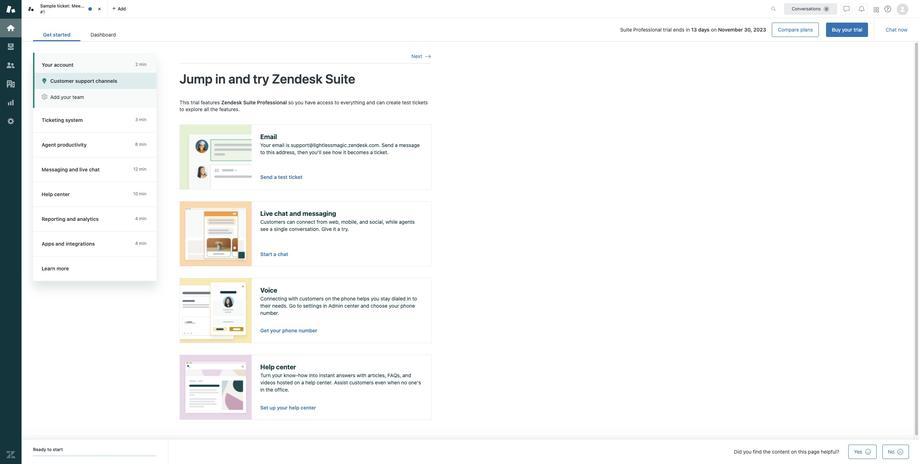 Task type: describe. For each thing, give the bounding box(es) containing it.
ticket.
[[374, 149, 389, 156]]

example of conversation inside of messaging and the customer is asking the agent about changing the size of the retail order. image
[[180, 202, 252, 266]]

customer support channels
[[50, 78, 117, 84]]

so you have access to everything and can create test tickets to explore all the features.
[[180, 99, 428, 112]]

on inside footer
[[792, 449, 797, 456]]

zendesk image
[[6, 451, 15, 460]]

faqs,
[[388, 373, 401, 379]]

from
[[317, 219, 328, 225]]

get for get your phone number
[[260, 328, 269, 334]]

customers inside help center turn your know-how into instant answers with articles, faqs, and videos hosted on a help center. assist customers even when no one's in the office.
[[350, 380, 374, 386]]

social,
[[370, 219, 385, 225]]

conversation.
[[289, 226, 320, 232]]

this
[[180, 99, 189, 105]]

4 min for integrations
[[135, 241, 147, 246]]

the inside sample ticket: meet the ticket #1
[[83, 3, 90, 9]]

send inside email your email is support@lightlessmagic.zendesk.com. send a message to this address, then you'll see how it becomes a ticket.
[[382, 142, 394, 148]]

settings
[[303, 303, 322, 309]]

content
[[772, 449, 790, 456]]

customers image
[[6, 61, 15, 70]]

help center turn your know-how into instant answers with articles, faqs, and videos hosted on a help center. assist customers even when no one's in the office.
[[260, 364, 421, 393]]

have
[[305, 99, 316, 105]]

button displays agent's chat status as invisible. image
[[844, 6, 850, 12]]

can inside 'live chat and messaging customers can connect from web, mobile, and social, while agents see a single conversation. give it a try.'
[[287, 219, 295, 225]]

everything
[[341, 99, 365, 105]]

trial for professional
[[663, 27, 672, 33]]

to right dialed
[[413, 296, 417, 302]]

apps and integrations
[[42, 241, 95, 247]]

voice
[[260, 287, 277, 294]]

learn more
[[42, 266, 69, 272]]

set
[[260, 405, 268, 411]]

jump
[[180, 71, 213, 87]]

reporting and analytics heading
[[33, 207, 164, 232]]

learn more heading
[[33, 257, 164, 282]]

zendesk products image
[[874, 7, 879, 12]]

the inside footer
[[764, 449, 771, 456]]

4 for reporting and analytics
[[135, 216, 138, 222]]

your inside email your email is support@lightlessmagic.zendesk.com. send a message to this address, then you'll see how it becomes a ticket.
[[260, 142, 271, 148]]

views image
[[6, 42, 15, 51]]

while
[[386, 219, 398, 225]]

example of a help center article. image
[[180, 356, 252, 420]]

region containing email
[[180, 99, 432, 432]]

then
[[298, 149, 308, 156]]

november
[[719, 27, 743, 33]]

2 min
[[135, 62, 147, 67]]

no button
[[883, 445, 910, 460]]

and left social,
[[360, 219, 368, 225]]

start
[[53, 448, 63, 453]]

dashboard
[[91, 32, 116, 38]]

sample ticket: meet the ticket #1
[[40, 3, 103, 15]]

your account heading
[[33, 53, 164, 73]]

ticketing
[[42, 117, 64, 123]]

to down this
[[180, 106, 184, 112]]

chat
[[886, 27, 897, 33]]

professional inside region
[[257, 99, 287, 105]]

even
[[375, 380, 386, 386]]

page
[[809, 449, 820, 456]]

10 min
[[133, 191, 147, 197]]

13
[[692, 27, 697, 33]]

suite inside content-title region
[[325, 71, 355, 87]]

help for help center turn your know-how into instant answers with articles, faqs, and videos hosted on a help center. assist customers even when no one's in the office.
[[260, 364, 275, 371]]

next button
[[412, 53, 431, 60]]

give
[[322, 226, 332, 232]]

buy
[[832, 27, 841, 33]]

chat inside heading
[[89, 167, 100, 173]]

0 horizontal spatial trial
[[191, 99, 200, 105]]

1 vertical spatial test
[[278, 174, 288, 180]]

this inside footer
[[799, 449, 807, 456]]

2
[[135, 62, 138, 67]]

get your phone number link
[[260, 328, 317, 334]]

helps
[[357, 296, 370, 302]]

see inside 'live chat and messaging customers can connect from web, mobile, and social, while agents see a single conversation. give it a try.'
[[260, 226, 269, 232]]

jump in and try zendesk suite
[[180, 71, 355, 87]]

you for did
[[744, 449, 752, 456]]

center inside help center turn your know-how into instant answers with articles, faqs, and videos hosted on a help center. assist customers even when no one's in the office.
[[276, 364, 296, 371]]

your inside your account heading
[[42, 62, 53, 68]]

add your team button
[[34, 89, 157, 105]]

it inside 'live chat and messaging customers can connect from web, mobile, and social, while agents see a single conversation. give it a try.'
[[333, 226, 336, 232]]

it inside email your email is support@lightlessmagic.zendesk.com. send a message to this address, then you'll see how it becomes a ticket.
[[343, 149, 346, 156]]

center inside button
[[301, 405, 316, 411]]

started
[[53, 32, 71, 38]]

a left ticket. at the left top of the page
[[370, 149, 373, 156]]

when
[[388, 380, 400, 386]]

support@lightlessmagic.zendesk.com.
[[291, 142, 381, 148]]

start a chat
[[260, 252, 288, 257]]

the inside so you have access to everything and can create test tickets to explore all the features.
[[211, 106, 218, 112]]

you for so
[[295, 99, 304, 105]]

did
[[734, 449, 742, 456]]

stay
[[381, 296, 391, 302]]

example of email conversation inside of the ticketing system and the customer is asking the agent about reimbursement policy. image
[[180, 125, 252, 190]]

articles,
[[368, 373, 386, 379]]

trial for your
[[854, 27, 863, 33]]

and inside heading
[[55, 241, 64, 247]]

get your phone number
[[260, 328, 317, 334]]

min for apps and integrations
[[139, 241, 147, 246]]

how inside email your email is support@lightlessmagic.zendesk.com. send a message to this address, then you'll see how it becomes a ticket.
[[332, 149, 342, 156]]

compare
[[778, 27, 800, 33]]

customers
[[260, 219, 286, 225]]

a down customers
[[270, 226, 273, 232]]

help inside button
[[289, 405, 299, 411]]

agent productivity heading
[[33, 133, 164, 158]]

help center
[[42, 191, 70, 198]]

instant
[[319, 373, 335, 379]]

so
[[288, 99, 294, 105]]

a inside help center turn your know-how into instant answers with articles, faqs, and videos hosted on a help center. assist customers even when no one's in the office.
[[302, 380, 304, 386]]

and inside "voice connecting with customers on the phone helps you stay dialed in to their needs. go to settings in admin center and choose your phone number."
[[361, 303, 370, 309]]

sample
[[40, 3, 56, 9]]

answers
[[336, 373, 356, 379]]

in left "admin"
[[323, 303, 327, 309]]

in inside content-title region
[[215, 71, 226, 87]]

did you find the content on this page helpful?
[[734, 449, 840, 456]]

set up your help center button
[[260, 405, 316, 412]]

8 min
[[135, 142, 147, 147]]

find
[[753, 449, 762, 456]]

12 min
[[133, 167, 147, 172]]

you'll
[[309, 149, 322, 156]]

send a test ticket
[[260, 174, 303, 180]]

center inside heading
[[54, 191, 70, 198]]

live chat and messaging customers can connect from web, mobile, and social, while agents see a single conversation. give it a try.
[[260, 210, 415, 232]]

suite inside region
[[243, 99, 256, 105]]

assist
[[334, 380, 348, 386]]

0 horizontal spatial send
[[260, 174, 273, 180]]

reporting image
[[6, 98, 15, 107]]

a inside button
[[274, 252, 276, 257]]

in right dialed
[[407, 296, 411, 302]]

messaging
[[303, 210, 336, 218]]

you inside "voice connecting with customers on the phone helps you stay dialed in to their needs. go to settings in admin center and choose your phone number."
[[371, 296, 380, 302]]

set up your help center
[[260, 405, 316, 411]]

#1
[[40, 9, 45, 15]]

agent
[[42, 142, 56, 148]]

can inside so you have access to everything and can create test tickets to explore all the features.
[[377, 99, 385, 105]]

min for your account
[[139, 62, 147, 67]]

buy your trial button
[[827, 23, 869, 37]]

min for help center
[[139, 191, 147, 197]]

choose
[[371, 303, 388, 309]]

with inside help center turn your know-how into instant answers with articles, faqs, and videos hosted on a help center. assist customers even when no one's in the office.
[[357, 373, 367, 379]]

your down number.
[[270, 328, 281, 334]]

is
[[286, 142, 290, 148]]

a left message
[[395, 142, 398, 148]]

8
[[135, 142, 138, 147]]

chat inside 'live chat and messaging customers can connect from web, mobile, and social, while agents see a single conversation. give it a try.'
[[274, 210, 288, 218]]

email your email is support@lightlessmagic.zendesk.com. send a message to this address, then you'll see how it becomes a ticket.
[[260, 133, 420, 156]]

messaging and live chat heading
[[33, 158, 164, 182]]

example of how the agent accepts an incoming phone call as well as how to log the details of the call. image
[[180, 279, 252, 343]]

analytics
[[77, 216, 99, 222]]

help for help center
[[42, 191, 53, 198]]

min for agent productivity
[[139, 142, 147, 147]]

12
[[133, 167, 138, 172]]

send a test ticket link
[[260, 174, 303, 180]]

the inside help center turn your know-how into instant answers with articles, faqs, and videos hosted on a help center. assist customers even when no one's in the office.
[[266, 387, 273, 393]]

your inside "voice connecting with customers on the phone helps you stay dialed in to their needs. go to settings in admin center and choose your phone number."
[[389, 303, 399, 309]]

customer
[[50, 78, 74, 84]]

get started image
[[6, 23, 15, 33]]

live
[[260, 210, 273, 218]]

videos
[[260, 380, 276, 386]]

your inside buy your trial button
[[843, 27, 853, 33]]

on right days
[[711, 27, 717, 33]]

reporting
[[42, 216, 65, 222]]

help inside help center turn your know-how into instant answers with articles, faqs, and videos hosted on a help center. assist customers even when no one's in the office.
[[306, 380, 316, 386]]

and up connect
[[290, 210, 301, 218]]



Task type: vqa. For each thing, say whether or not it's contained in the screenshot.
'Stay on ticket'
no



Task type: locate. For each thing, give the bounding box(es) containing it.
your up hosted
[[272, 373, 282, 379]]

2 horizontal spatial you
[[744, 449, 752, 456]]

section
[[132, 23, 869, 37]]

1 vertical spatial how
[[298, 373, 308, 379]]

2 4 min from the top
[[135, 241, 147, 246]]

2 vertical spatial phone
[[282, 328, 298, 334]]

can left create at the left of page
[[377, 99, 385, 105]]

7 min from the top
[[139, 241, 147, 246]]

on down know-
[[294, 380, 300, 386]]

how left into
[[298, 373, 308, 379]]

zendesk inside region
[[221, 99, 242, 105]]

add
[[118, 6, 126, 11]]

phone left "number"
[[282, 328, 298, 334]]

0 vertical spatial chat
[[89, 167, 100, 173]]

ticket inside sample ticket: meet the ticket #1
[[91, 3, 103, 9]]

more
[[57, 266, 69, 272]]

0 horizontal spatial test
[[278, 174, 288, 180]]

0 vertical spatial it
[[343, 149, 346, 156]]

1 horizontal spatial suite
[[325, 71, 355, 87]]

1 vertical spatial professional
[[257, 99, 287, 105]]

1 vertical spatial get
[[260, 328, 269, 334]]

1 vertical spatial 4 min
[[135, 241, 147, 246]]

help
[[306, 380, 316, 386], [289, 405, 299, 411]]

min inside apps and integrations heading
[[139, 241, 147, 246]]

channels
[[96, 78, 117, 84]]

get help image
[[885, 6, 892, 12]]

tab list containing get started
[[33, 28, 126, 41]]

6 min from the top
[[139, 216, 147, 222]]

ready
[[33, 448, 46, 453]]

dialed
[[392, 296, 406, 302]]

this
[[266, 149, 275, 156], [799, 449, 807, 456]]

0 horizontal spatial customers
[[300, 296, 324, 302]]

0 horizontal spatial your
[[42, 62, 53, 68]]

trial inside button
[[854, 27, 863, 33]]

in left 13
[[686, 27, 690, 33]]

4 min inside apps and integrations heading
[[135, 241, 147, 246]]

0 horizontal spatial how
[[298, 373, 308, 379]]

content-title region
[[180, 71, 431, 87]]

professional left so
[[257, 99, 287, 105]]

all
[[204, 106, 209, 112]]

1 4 min from the top
[[135, 216, 147, 222]]

this inside email your email is support@lightlessmagic.zendesk.com. send a message to this address, then you'll see how it becomes a ticket.
[[266, 149, 275, 156]]

2 min from the top
[[139, 117, 147, 122]]

ticketing system heading
[[33, 108, 164, 133]]

0 horizontal spatial see
[[260, 226, 269, 232]]

see down customers
[[260, 226, 269, 232]]

to down email
[[260, 149, 265, 156]]

learn more button
[[33, 257, 155, 281]]

help up "turn"
[[260, 364, 275, 371]]

4 for apps and integrations
[[135, 241, 138, 246]]

address,
[[276, 149, 296, 156]]

0 vertical spatial phone
[[341, 296, 356, 302]]

a right start
[[274, 252, 276, 257]]

ends
[[674, 27, 685, 33]]

zendesk inside content-title region
[[272, 71, 323, 87]]

chat up customers
[[274, 210, 288, 218]]

help inside help center turn your know-how into instant answers with articles, faqs, and videos hosted on a help center. assist customers even when no one's in the office.
[[260, 364, 275, 371]]

0 vertical spatial 4 min
[[135, 216, 147, 222]]

tab
[[22, 0, 108, 18]]

1 horizontal spatial with
[[357, 373, 367, 379]]

in right jump at the left of page
[[215, 71, 226, 87]]

10
[[133, 191, 138, 197]]

organizations image
[[6, 79, 15, 89]]

1 horizontal spatial your
[[260, 142, 271, 148]]

chat right 'live' at the left of page
[[89, 167, 100, 173]]

0 horizontal spatial can
[[287, 219, 295, 225]]

send down email
[[260, 174, 273, 180]]

connect
[[297, 219, 316, 225]]

0 horizontal spatial phone
[[282, 328, 298, 334]]

a right hosted
[[302, 380, 304, 386]]

start a chat button
[[260, 251, 288, 258]]

1 vertical spatial it
[[333, 226, 336, 232]]

team
[[73, 94, 84, 100]]

1 vertical spatial you
[[371, 296, 380, 302]]

you
[[295, 99, 304, 105], [371, 296, 380, 302], [744, 449, 752, 456]]

customers down articles,
[[350, 380, 374, 386]]

phone up "admin"
[[341, 296, 356, 302]]

see down "support@lightlessmagic.zendesk.com."
[[323, 149, 331, 156]]

center inside "voice connecting with customers on the phone helps you stay dialed in to their needs. go to settings in admin center and choose your phone number."
[[345, 303, 360, 309]]

1 horizontal spatial help
[[260, 364, 275, 371]]

2 horizontal spatial suite
[[621, 27, 632, 33]]

can up single
[[287, 219, 295, 225]]

1 horizontal spatial phone
[[341, 296, 356, 302]]

turn
[[260, 373, 271, 379]]

with left articles,
[[357, 373, 367, 379]]

and inside so you have access to everything and can create test tickets to explore all the features.
[[367, 99, 375, 105]]

min inside your account heading
[[139, 62, 147, 67]]

4 inside reporting and analytics heading
[[135, 216, 138, 222]]

it down "support@lightlessmagic.zendesk.com."
[[343, 149, 346, 156]]

their
[[260, 303, 271, 309]]

your
[[42, 62, 53, 68], [260, 142, 271, 148]]

chat now button
[[881, 23, 914, 37]]

and down helps
[[361, 303, 370, 309]]

you inside footer
[[744, 449, 752, 456]]

1 vertical spatial your
[[260, 142, 271, 148]]

ticketing system
[[42, 117, 83, 123]]

1 horizontal spatial how
[[332, 149, 342, 156]]

how
[[332, 149, 342, 156], [298, 373, 308, 379]]

agents
[[399, 219, 415, 225]]

reporting and analytics
[[42, 216, 99, 222]]

send up ticket. at the left top of the page
[[382, 142, 394, 148]]

get left started
[[43, 32, 52, 38]]

0 vertical spatial suite
[[621, 27, 632, 33]]

1 vertical spatial chat
[[274, 210, 288, 218]]

1 horizontal spatial get
[[260, 328, 269, 334]]

5 min from the top
[[139, 191, 147, 197]]

center down messaging
[[54, 191, 70, 198]]

1 vertical spatial help
[[260, 364, 275, 371]]

single
[[274, 226, 288, 232]]

admin image
[[6, 117, 15, 126]]

the right all
[[211, 106, 218, 112]]

2023
[[754, 27, 767, 33]]

and right the 'everything'
[[367, 99, 375, 105]]

the down videos
[[266, 387, 273, 393]]

1 4 from the top
[[135, 216, 138, 222]]

yes button
[[849, 445, 877, 460]]

compare plans button
[[772, 23, 819, 37]]

0 vertical spatial you
[[295, 99, 304, 105]]

features
[[201, 99, 220, 105]]

your account
[[42, 62, 73, 68]]

0 horizontal spatial suite
[[243, 99, 256, 105]]

0 vertical spatial get
[[43, 32, 52, 38]]

zendesk support image
[[6, 5, 15, 14]]

becomes
[[348, 149, 369, 156]]

0 vertical spatial see
[[323, 149, 331, 156]]

0 horizontal spatial professional
[[257, 99, 287, 105]]

help up reporting
[[42, 191, 53, 198]]

1 horizontal spatial test
[[402, 99, 411, 105]]

0 vertical spatial 4
[[135, 216, 138, 222]]

and inside content-title region
[[229, 71, 250, 87]]

1 horizontal spatial see
[[323, 149, 331, 156]]

apps
[[42, 241, 54, 247]]

1 horizontal spatial this
[[799, 449, 807, 456]]

center
[[54, 191, 70, 198], [345, 303, 360, 309], [276, 364, 296, 371], [301, 405, 316, 411]]

office.
[[275, 387, 289, 393]]

your
[[843, 27, 853, 33], [61, 94, 71, 100], [389, 303, 399, 309], [270, 328, 281, 334], [272, 373, 282, 379], [277, 405, 288, 411]]

2 horizontal spatial trial
[[854, 27, 863, 33]]

1 vertical spatial 4
[[135, 241, 138, 246]]

with inside "voice connecting with customers on the phone helps you stay dialed in to their needs. go to settings in admin center and choose your phone number."
[[289, 296, 298, 302]]

into
[[309, 373, 318, 379]]

your left the account on the top of page
[[42, 62, 53, 68]]

1 horizontal spatial zendesk
[[272, 71, 323, 87]]

customers up settings
[[300, 296, 324, 302]]

4 min for analytics
[[135, 216, 147, 222]]

0 horizontal spatial you
[[295, 99, 304, 105]]

the
[[83, 3, 90, 9], [211, 106, 218, 112], [332, 296, 340, 302], [266, 387, 273, 393], [764, 449, 771, 456]]

0 vertical spatial send
[[382, 142, 394, 148]]

0 horizontal spatial this
[[266, 149, 275, 156]]

4 min inside reporting and analytics heading
[[135, 216, 147, 222]]

tab containing sample ticket: meet the ticket
[[22, 0, 108, 18]]

1 horizontal spatial help
[[306, 380, 316, 386]]

1 vertical spatial phone
[[401, 303, 415, 309]]

professional
[[634, 27, 662, 33], [257, 99, 287, 105]]

and up no
[[403, 373, 411, 379]]

on inside "voice connecting with customers on the phone helps you stay dialed in to their needs. go to settings in admin center and choose your phone number."
[[325, 296, 331, 302]]

trial left ends
[[663, 27, 672, 33]]

get down number.
[[260, 328, 269, 334]]

and
[[229, 71, 250, 87], [367, 99, 375, 105], [69, 167, 78, 173], [290, 210, 301, 218], [67, 216, 76, 222], [360, 219, 368, 225], [55, 241, 64, 247], [361, 303, 370, 309], [403, 373, 411, 379]]

footer containing did you find the content on this page helpful?
[[22, 440, 920, 465]]

ready to start
[[33, 448, 63, 453]]

test down address,
[[278, 174, 288, 180]]

you up the choose
[[371, 296, 380, 302]]

1 horizontal spatial ticket
[[289, 174, 303, 180]]

number
[[299, 328, 317, 334]]

meet
[[72, 3, 82, 9]]

system
[[65, 117, 83, 123]]

0 vertical spatial how
[[332, 149, 342, 156]]

this left page
[[799, 449, 807, 456]]

2 vertical spatial suite
[[243, 99, 256, 105]]

know-
[[284, 373, 298, 379]]

on right content
[[792, 449, 797, 456]]

help down into
[[306, 380, 316, 386]]

1 vertical spatial can
[[287, 219, 295, 225]]

2 vertical spatial chat
[[278, 252, 288, 257]]

trial
[[663, 27, 672, 33], [854, 27, 863, 33], [191, 99, 200, 105]]

the right the meet
[[83, 3, 90, 9]]

get
[[43, 32, 52, 38], [260, 328, 269, 334]]

1 horizontal spatial professional
[[634, 27, 662, 33]]

close image
[[96, 5, 103, 13]]

chat inside button
[[278, 252, 288, 257]]

customers
[[300, 296, 324, 302], [350, 380, 374, 386]]

test
[[402, 99, 411, 105], [278, 174, 288, 180]]

0 vertical spatial this
[[266, 149, 275, 156]]

a down address,
[[274, 174, 277, 180]]

and left analytics
[[67, 216, 76, 222]]

0 vertical spatial help
[[42, 191, 53, 198]]

0 vertical spatial your
[[42, 62, 53, 68]]

to right go
[[297, 303, 302, 309]]

explore
[[186, 106, 203, 112]]

chat
[[89, 167, 100, 173], [274, 210, 288, 218], [278, 252, 288, 257]]

1 horizontal spatial can
[[377, 99, 385, 105]]

get inside tab list
[[43, 32, 52, 38]]

1 vertical spatial with
[[357, 373, 367, 379]]

ticket right the meet
[[91, 3, 103, 9]]

try.
[[342, 226, 349, 232]]

agent productivity
[[42, 142, 87, 148]]

needs.
[[272, 303, 288, 309]]

help center heading
[[33, 182, 164, 207]]

3 min from the top
[[139, 142, 147, 147]]

test right create at the left of page
[[402, 99, 411, 105]]

dashboard tab
[[81, 28, 126, 41]]

try
[[253, 71, 269, 87]]

min for reporting and analytics
[[139, 216, 147, 222]]

create
[[386, 99, 401, 105]]

0 vertical spatial professional
[[634, 27, 662, 33]]

0 horizontal spatial ticket
[[91, 3, 103, 9]]

2 vertical spatial you
[[744, 449, 752, 456]]

1 vertical spatial ticket
[[289, 174, 303, 180]]

0 horizontal spatial zendesk
[[221, 99, 242, 105]]

1 horizontal spatial send
[[382, 142, 394, 148]]

the inside "voice connecting with customers on the phone helps you stay dialed in to their needs. go to settings in admin center and choose your phone number."
[[332, 296, 340, 302]]

ticket down then
[[289, 174, 303, 180]]

tabs tab list
[[22, 0, 764, 18]]

0 vertical spatial customers
[[300, 296, 324, 302]]

message
[[399, 142, 420, 148]]

help inside heading
[[42, 191, 53, 198]]

zendesk up "features."
[[221, 99, 242, 105]]

center down helps
[[345, 303, 360, 309]]

1 horizontal spatial trial
[[663, 27, 672, 33]]

0 horizontal spatial get
[[43, 32, 52, 38]]

get started
[[43, 32, 71, 38]]

it down web,
[[333, 226, 336, 232]]

your down email
[[260, 142, 271, 148]]

a left try.
[[338, 226, 340, 232]]

zendesk up so
[[272, 71, 323, 87]]

tab list
[[33, 28, 126, 41]]

1 vertical spatial suite
[[325, 71, 355, 87]]

buy your trial
[[832, 27, 863, 33]]

customer support channels button
[[34, 73, 157, 89]]

min inside help center heading
[[139, 191, 147, 197]]

get inside region
[[260, 328, 269, 334]]

1 horizontal spatial it
[[343, 149, 346, 156]]

on inside help center turn your know-how into instant answers with articles, faqs, and videos hosted on a help center. assist customers even when no one's in the office.
[[294, 380, 300, 386]]

in down videos
[[260, 387, 265, 393]]

1 vertical spatial this
[[799, 449, 807, 456]]

number.
[[260, 310, 279, 316]]

customers inside "voice connecting with customers on the phone helps you stay dialed in to their needs. go to settings in admin center and choose your phone number."
[[300, 296, 324, 302]]

your right add
[[61, 94, 71, 100]]

start
[[260, 252, 272, 257]]

0 horizontal spatial help
[[289, 405, 299, 411]]

and left try
[[229, 71, 250, 87]]

help right up
[[289, 405, 299, 411]]

voice connecting with customers on the phone helps you stay dialed in to their needs. go to settings in admin center and choose your phone number.
[[260, 287, 417, 316]]

center down into
[[301, 405, 316, 411]]

with
[[289, 296, 298, 302], [357, 373, 367, 379]]

0 vertical spatial with
[[289, 296, 298, 302]]

to right access
[[335, 99, 339, 105]]

min inside "agent productivity" 'heading'
[[139, 142, 147, 147]]

your inside set up your help center button
[[277, 405, 288, 411]]

it
[[343, 149, 346, 156], [333, 226, 336, 232]]

you right did
[[744, 449, 752, 456]]

this down email
[[266, 149, 275, 156]]

you right so
[[295, 99, 304, 105]]

in
[[686, 27, 690, 33], [215, 71, 226, 87], [407, 296, 411, 302], [323, 303, 327, 309], [260, 387, 265, 393]]

progress-bar progress bar
[[33, 456, 157, 457]]

0 vertical spatial help
[[306, 380, 316, 386]]

and left 'live' at the left of page
[[69, 167, 78, 173]]

0 vertical spatial zendesk
[[272, 71, 323, 87]]

the right find
[[764, 449, 771, 456]]

0 horizontal spatial with
[[289, 296, 298, 302]]

professional left ends
[[634, 27, 662, 33]]

section containing suite professional trial ends in
[[132, 23, 869, 37]]

trial up explore
[[191, 99, 200, 105]]

1 vertical spatial send
[[260, 174, 273, 180]]

compare plans
[[778, 27, 813, 33]]

with up go
[[289, 296, 298, 302]]

region
[[180, 99, 432, 432]]

0 horizontal spatial help
[[42, 191, 53, 198]]

footer
[[22, 440, 920, 465]]

November 30, 2023 text field
[[719, 27, 767, 33]]

main element
[[0, 0, 22, 465]]

no
[[401, 380, 407, 386]]

connecting
[[260, 296, 287, 302]]

0 vertical spatial can
[[377, 99, 385, 105]]

how inside help center turn your know-how into instant answers with articles, faqs, and videos hosted on a help center. assist customers even when no one's in the office.
[[298, 373, 308, 379]]

min inside "ticketing system" heading
[[139, 117, 147, 122]]

ticket:
[[57, 3, 70, 9]]

min inside reporting and analytics heading
[[139, 216, 147, 222]]

your down dialed
[[389, 303, 399, 309]]

the up "admin"
[[332, 296, 340, 302]]

your inside add your team button
[[61, 94, 71, 100]]

see
[[323, 149, 331, 156], [260, 226, 269, 232]]

2 horizontal spatial phone
[[401, 303, 415, 309]]

helpful?
[[821, 449, 840, 456]]

4 inside apps and integrations heading
[[135, 241, 138, 246]]

1 vertical spatial customers
[[350, 380, 374, 386]]

to inside email your email is support@lightlessmagic.zendesk.com. send a message to this address, then you'll see how it becomes a ticket.
[[260, 149, 265, 156]]

test inside so you have access to everything and can create test tickets to explore all the features.
[[402, 99, 411, 105]]

your right up
[[277, 405, 288, 411]]

up
[[270, 405, 276, 411]]

min for ticketing system
[[139, 117, 147, 122]]

0 vertical spatial ticket
[[91, 3, 103, 9]]

in inside help center turn your know-how into instant answers with articles, faqs, and videos hosted on a help center. assist customers even when no one's in the office.
[[260, 387, 265, 393]]

2 4 from the top
[[135, 241, 138, 246]]

to left the start
[[47, 448, 52, 453]]

1 vertical spatial help
[[289, 405, 299, 411]]

how down "support@lightlessmagic.zendesk.com."
[[332, 149, 342, 156]]

ticket inside region
[[289, 174, 303, 180]]

trial down notifications icon
[[854, 27, 863, 33]]

no
[[889, 449, 895, 456]]

email
[[260, 133, 277, 141]]

on up "admin"
[[325, 296, 331, 302]]

admin
[[329, 303, 343, 309]]

center up know-
[[276, 364, 296, 371]]

min inside messaging and live chat heading
[[139, 167, 147, 172]]

and inside help center turn your know-how into instant answers with articles, faqs, and videos hosted on a help center. assist customers even when no one's in the office.
[[403, 373, 411, 379]]

0 horizontal spatial it
[[333, 226, 336, 232]]

1 vertical spatial zendesk
[[221, 99, 242, 105]]

1 min from the top
[[139, 62, 147, 67]]

you inside so you have access to everything and can create test tickets to explore all the features.
[[295, 99, 304, 105]]

get for get started
[[43, 32, 52, 38]]

min for messaging and live chat
[[139, 167, 147, 172]]

phone down dialed
[[401, 303, 415, 309]]

1 horizontal spatial customers
[[350, 380, 374, 386]]

0 vertical spatial test
[[402, 99, 411, 105]]

features.
[[219, 106, 240, 112]]

chat right start
[[278, 252, 288, 257]]

your right buy
[[843, 27, 853, 33]]

4 min from the top
[[139, 167, 147, 172]]

apps and integrations heading
[[33, 232, 164, 257]]

zendesk
[[272, 71, 323, 87], [221, 99, 242, 105]]

1 vertical spatial see
[[260, 226, 269, 232]]

see inside email your email is support@lightlessmagic.zendesk.com. send a message to this address, then you'll see how it becomes a ticket.
[[323, 149, 331, 156]]

and right apps
[[55, 241, 64, 247]]

1 horizontal spatial you
[[371, 296, 380, 302]]

notifications image
[[859, 6, 865, 12]]

your inside help center turn your know-how into instant answers with articles, faqs, and videos hosted on a help center. assist customers even when no one's in the office.
[[272, 373, 282, 379]]



